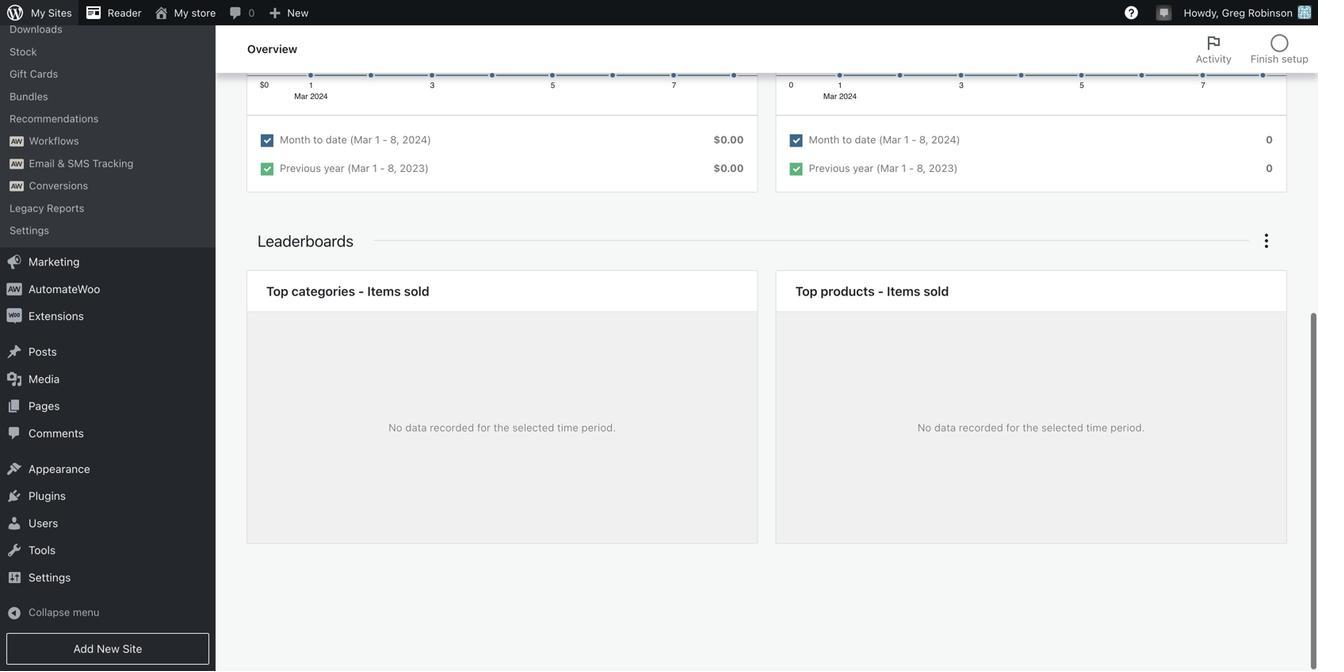 Task type: describe. For each thing, give the bounding box(es) containing it.
recommendations link
[[0, 107, 216, 130]]

products
[[821, 288, 875, 303]]

gift cards
[[10, 68, 58, 80]]

robinson
[[1249, 7, 1293, 19]]

choose which leaderboards to display and other settings image
[[1258, 236, 1277, 255]]

period. for top products - items sold
[[1111, 426, 1146, 438]]

collapse menu button
[[0, 600, 216, 627]]

howdy,
[[1185, 7, 1220, 19]]

my for my sites
[[31, 7, 45, 19]]

reader link
[[78, 0, 148, 25]]

gift
[[10, 68, 27, 80]]

top for top products - items sold
[[796, 288, 818, 303]]

previous year (mar 1 - 8, 2023) for 0
[[809, 166, 958, 178]]

activity
[[1196, 53, 1232, 65]]

howdy, greg robinson
[[1185, 7, 1293, 19]]

month to date (mar 1 - 8, 2024) for $0.00
[[280, 138, 431, 150]]

email & sms tracking
[[29, 157, 134, 169]]

time for top categories - items sold
[[558, 426, 579, 438]]

add new site
[[73, 643, 142, 656]]

taxes link
[[0, 0, 216, 18]]

automatewoo
[[29, 283, 100, 296]]

2 settings link from the top
[[0, 564, 216, 592]]

legacy reports link
[[0, 197, 216, 219]]

tools link
[[0, 537, 216, 564]]

0 for month to date (mar 1 - 8, 2024)
[[1267, 138, 1274, 150]]

previous for 0
[[809, 166, 851, 178]]

downloads
[[10, 23, 62, 35]]

finish setup button
[[1242, 25, 1319, 73]]

new link
[[261, 0, 315, 25]]

automatewoo element for email & sms tracking
[[10, 159, 24, 169]]

month for $0.00
[[280, 138, 311, 150]]

greg
[[1223, 7, 1246, 19]]

comments link
[[0, 420, 216, 447]]

year for $0.00
[[324, 166, 345, 178]]

downloads link
[[0, 18, 216, 40]]

add new site link
[[6, 634, 209, 665]]

new inside toolbar navigation
[[287, 7, 309, 19]]

none checkbox containing previous year (mar 1 - 8, 2023)
[[247, 158, 758, 187]]

data for top products - items sold
[[935, 426, 957, 438]]

automatewoo element for conversions
[[10, 181, 24, 192]]

categories
[[292, 288, 355, 303]]

pages link
[[0, 393, 216, 420]]

0 inside toolbar navigation
[[248, 7, 255, 19]]

month for 0
[[809, 138, 840, 150]]

legacy
[[10, 202, 44, 214]]

users
[[29, 517, 58, 530]]

automatewoo element for workflows
[[10, 137, 24, 147]]

notification image
[[1158, 6, 1171, 18]]

store
[[192, 7, 216, 19]]

top products - items sold
[[796, 288, 949, 303]]

reports
[[47, 202, 84, 214]]

items for categories
[[367, 288, 401, 303]]

stock
[[10, 46, 37, 57]]

for for top categories - items sold
[[477, 426, 491, 438]]

email & sms tracking link
[[0, 152, 216, 175]]

legacy reports
[[10, 202, 84, 214]]

activity button
[[1187, 25, 1242, 73]]

to for 0
[[843, 138, 852, 150]]

extensions link
[[0, 303, 216, 330]]

my store link
[[148, 0, 222, 25]]

comments
[[29, 427, 84, 440]]

period. for top categories - items sold
[[582, 426, 616, 438]]

collapse menu
[[29, 607, 100, 619]]

appearance link
[[0, 456, 216, 483]]

cards
[[30, 68, 58, 80]]

items for products
[[887, 288, 921, 303]]

sold for top products - items sold
[[924, 288, 949, 303]]

my sites link
[[0, 0, 78, 25]]

0 for previous year (mar 1 - 8, 2023)
[[1267, 166, 1274, 178]]

workflows link
[[0, 130, 216, 152]]

my for my store
[[174, 7, 189, 19]]

sites
[[48, 7, 72, 19]]

2023) for $0.00
[[400, 166, 429, 178]]

users link
[[0, 510, 216, 537]]

bundles
[[10, 90, 48, 102]]

reader
[[108, 7, 142, 19]]

setup
[[1282, 53, 1309, 65]]



Task type: locate. For each thing, give the bounding box(es) containing it.
1 no data recorded for the selected time period. from the left
[[389, 426, 616, 438]]

email
[[29, 157, 55, 169]]

automatewoo element inside "email & sms tracking" link
[[10, 159, 24, 169]]

2 for from the left
[[1007, 426, 1020, 438]]

month to date (mar 1 - 8, 2024) for 0
[[809, 138, 961, 150]]

recorded
[[430, 426, 475, 438], [959, 426, 1004, 438]]

top left products
[[796, 288, 818, 303]]

1 horizontal spatial new
[[287, 7, 309, 19]]

month to date (mar 1 - 8, 2024)
[[280, 138, 431, 150], [809, 138, 961, 150]]

2024) for 0
[[932, 138, 961, 150]]

items right products
[[887, 288, 921, 303]]

the for top products - items sold
[[1023, 426, 1039, 438]]

1 my from the left
[[31, 7, 45, 19]]

date for $0.00
[[326, 138, 347, 150]]

stock link
[[0, 40, 216, 63]]

gift cards link
[[0, 63, 216, 85]]

1 automatewoo element from the top
[[10, 137, 24, 147]]

1 the from the left
[[494, 426, 510, 438]]

the for top categories - items sold
[[494, 426, 510, 438]]

1 to from the left
[[313, 138, 323, 150]]

media link
[[0, 366, 216, 393]]

2 the from the left
[[1023, 426, 1039, 438]]

posts link
[[0, 339, 216, 366]]

-
[[383, 138, 388, 150], [912, 138, 917, 150], [380, 166, 385, 178], [910, 166, 914, 178], [358, 288, 364, 303], [878, 288, 884, 303]]

0 horizontal spatial my
[[31, 7, 45, 19]]

2 $0.00 from the top
[[714, 166, 744, 178]]

items
[[367, 288, 401, 303], [887, 288, 921, 303]]

top
[[266, 288, 289, 303], [796, 288, 818, 303]]

new
[[287, 7, 309, 19], [97, 643, 120, 656]]

no for top categories - items sold
[[389, 426, 403, 438]]

menu
[[73, 607, 100, 619]]

2 previous year (mar 1 - 8, 2023) from the left
[[809, 166, 958, 178]]

0 horizontal spatial period.
[[582, 426, 616, 438]]

2 time from the left
[[1087, 426, 1108, 438]]

items right categories
[[367, 288, 401, 303]]

2 recorded from the left
[[959, 426, 1004, 438]]

1 horizontal spatial for
[[1007, 426, 1020, 438]]

1 month to date (mar 1 - 8, 2024) from the left
[[280, 138, 431, 150]]

settings link up the "marketing" link
[[0, 219, 216, 242]]

previous year (mar 1 - 8, 2023) for $0.00
[[280, 166, 429, 178]]

1 horizontal spatial period.
[[1111, 426, 1146, 438]]

data for top categories - items sold
[[406, 426, 427, 438]]

no for top products - items sold
[[918, 426, 932, 438]]

1 data from the left
[[406, 426, 427, 438]]

0 vertical spatial automatewoo element
[[10, 137, 24, 147]]

0 horizontal spatial previous
[[280, 166, 321, 178]]

0 horizontal spatial sold
[[404, 288, 430, 303]]

1 horizontal spatial no
[[918, 426, 932, 438]]

2 2023) from the left
[[929, 166, 958, 178]]

1 horizontal spatial time
[[1087, 426, 1108, 438]]

tracking
[[92, 157, 134, 169]]

0 horizontal spatial 2023)
[[400, 166, 429, 178]]

0 vertical spatial new
[[287, 7, 309, 19]]

automatewoo element inside workflows link
[[10, 137, 24, 147]]

1 vertical spatial $0.00
[[714, 166, 744, 178]]

sold for top categories - items sold
[[404, 288, 430, 303]]

year for 0
[[853, 166, 874, 178]]

2 month to date (mar 1 - 8, 2024) from the left
[[809, 138, 961, 150]]

1 vertical spatial 0
[[1267, 138, 1274, 150]]

overview
[[247, 42, 297, 55]]

to for $0.00
[[313, 138, 323, 150]]

2 automatewoo element from the top
[[10, 159, 24, 169]]

new left site
[[97, 643, 120, 656]]

no data recorded for the selected time period.
[[389, 426, 616, 438], [918, 426, 1146, 438]]

0 horizontal spatial no data recorded for the selected time period.
[[389, 426, 616, 438]]

leaderboards
[[258, 236, 354, 254]]

recorded for top categories - items sold
[[430, 426, 475, 438]]

0 horizontal spatial 2024)
[[402, 138, 431, 150]]

1 vertical spatial new
[[97, 643, 120, 656]]

1 horizontal spatial 2023)
[[929, 166, 958, 178]]

1 vertical spatial settings link
[[0, 564, 216, 592]]

recorded for top products - items sold
[[959, 426, 1004, 438]]

0 horizontal spatial date
[[326, 138, 347, 150]]

2 selected from the left
[[1042, 426, 1084, 438]]

for
[[477, 426, 491, 438], [1007, 426, 1020, 438]]

period.
[[582, 426, 616, 438], [1111, 426, 1146, 438]]

1 horizontal spatial year
[[853, 166, 874, 178]]

1 top from the left
[[266, 288, 289, 303]]

conversions link
[[0, 175, 216, 197]]

collapse
[[29, 607, 70, 619]]

taxes
[[10, 1, 37, 13]]

1 $0.00 from the top
[[714, 138, 744, 150]]

0 horizontal spatial no
[[389, 426, 403, 438]]

1 2024) from the left
[[402, 138, 431, 150]]

toolbar navigation
[[0, 0, 1319, 29]]

0 horizontal spatial to
[[313, 138, 323, 150]]

1 time from the left
[[558, 426, 579, 438]]

2023)
[[400, 166, 429, 178], [929, 166, 958, 178]]

2 2024) from the left
[[932, 138, 961, 150]]

1 horizontal spatial previous
[[809, 166, 851, 178]]

automatewoo element left workflows
[[10, 137, 24, 147]]

2 period. from the left
[[1111, 426, 1146, 438]]

0 horizontal spatial new
[[97, 643, 120, 656]]

my sites
[[31, 7, 72, 19]]

1 year from the left
[[324, 166, 345, 178]]

posts
[[29, 346, 57, 359]]

0 horizontal spatial month
[[280, 138, 311, 150]]

finish setup
[[1251, 53, 1309, 65]]

1 horizontal spatial selected
[[1042, 426, 1084, 438]]

$0.00 for previous year (mar 1 - 8, 2023)
[[714, 166, 744, 178]]

workflows
[[29, 135, 79, 147]]

finish
[[1251, 53, 1279, 65]]

0 horizontal spatial items
[[367, 288, 401, 303]]

add
[[73, 643, 94, 656]]

year
[[324, 166, 345, 178], [853, 166, 874, 178]]

1 horizontal spatial month to date (mar 1 - 8, 2024)
[[809, 138, 961, 150]]

0 horizontal spatial time
[[558, 426, 579, 438]]

tab list containing activity
[[1187, 25, 1319, 73]]

0 link
[[222, 0, 261, 25]]

plugins
[[29, 490, 66, 503]]

1 horizontal spatial top
[[796, 288, 818, 303]]

settings link up collapse menu dropdown button
[[0, 564, 216, 592]]

0 horizontal spatial month to date (mar 1 - 8, 2024)
[[280, 138, 431, 150]]

0 vertical spatial settings link
[[0, 219, 216, 242]]

conversions
[[29, 180, 88, 192]]

2 top from the left
[[796, 288, 818, 303]]

tab list
[[1187, 25, 1319, 73]]

0 vertical spatial 0
[[248, 7, 255, 19]]

2 no from the left
[[918, 426, 932, 438]]

automatewoo element inside conversions 'link'
[[10, 181, 24, 192]]

settings down "legacy" at top
[[10, 224, 49, 236]]

selected for top categories - items sold
[[513, 426, 555, 438]]

0 horizontal spatial previous year (mar 1 - 8, 2023)
[[280, 166, 429, 178]]

1 horizontal spatial the
[[1023, 426, 1039, 438]]

1 selected from the left
[[513, 426, 555, 438]]

time
[[558, 426, 579, 438], [1087, 426, 1108, 438]]

marketing link
[[0, 249, 216, 276]]

time for top products - items sold
[[1087, 426, 1108, 438]]

2 my from the left
[[174, 7, 189, 19]]

automatewoo element up "legacy" at top
[[10, 181, 24, 192]]

automatewoo link
[[0, 276, 216, 303]]

my up downloads
[[31, 7, 45, 19]]

1 vertical spatial settings
[[29, 571, 71, 584]]

settings link
[[0, 219, 216, 242], [0, 564, 216, 592]]

3 automatewoo element from the top
[[10, 181, 24, 192]]

my
[[31, 7, 45, 19], [174, 7, 189, 19]]

plugins link
[[0, 483, 216, 510]]

my store
[[174, 7, 216, 19]]

selected for top products - items sold
[[1042, 426, 1084, 438]]

recommendations
[[10, 113, 99, 124]]

extensions
[[29, 310, 84, 323]]

1
[[375, 138, 380, 150], [905, 138, 909, 150], [373, 166, 377, 178], [902, 166, 907, 178]]

tools
[[29, 544, 56, 557]]

1 horizontal spatial 2024)
[[932, 138, 961, 150]]

0 horizontal spatial top
[[266, 288, 289, 303]]

1 previous year (mar 1 - 8, 2023) from the left
[[280, 166, 429, 178]]

automatewoo element left email
[[10, 159, 24, 169]]

1 horizontal spatial date
[[855, 138, 877, 150]]

my left store
[[174, 7, 189, 19]]

to
[[313, 138, 323, 150], [843, 138, 852, 150]]

None checkbox
[[247, 130, 758, 158], [777, 130, 1287, 158], [777, 158, 1287, 187], [247, 130, 758, 158], [777, 130, 1287, 158], [777, 158, 1287, 187]]

top for top categories - items sold
[[266, 288, 289, 303]]

0 horizontal spatial data
[[406, 426, 427, 438]]

1 items from the left
[[367, 288, 401, 303]]

automatewoo element
[[10, 137, 24, 147], [10, 159, 24, 169], [10, 181, 24, 192]]

for for top products - items sold
[[1007, 426, 1020, 438]]

month
[[280, 138, 311, 150], [809, 138, 840, 150]]

settings
[[10, 224, 49, 236], [29, 571, 71, 584]]

1 sold from the left
[[404, 288, 430, 303]]

marketing
[[29, 255, 80, 269]]

2 vertical spatial automatewoo element
[[10, 181, 24, 192]]

media
[[29, 373, 60, 386]]

1 vertical spatial automatewoo element
[[10, 159, 24, 169]]

data
[[406, 426, 427, 438], [935, 426, 957, 438]]

2 items from the left
[[887, 288, 921, 303]]

2 previous from the left
[[809, 166, 851, 178]]

1 horizontal spatial data
[[935, 426, 957, 438]]

1 horizontal spatial sold
[[924, 288, 949, 303]]

top categories - items sold
[[266, 288, 430, 303]]

1 date from the left
[[326, 138, 347, 150]]

previous
[[280, 166, 321, 178], [809, 166, 851, 178]]

1 horizontal spatial month
[[809, 138, 840, 150]]

2 date from the left
[[855, 138, 877, 150]]

2 vertical spatial 0
[[1267, 166, 1274, 178]]

2024) for $0.00
[[402, 138, 431, 150]]

pages
[[29, 400, 60, 413]]

bundles link
[[0, 85, 216, 107]]

1 horizontal spatial items
[[887, 288, 921, 303]]

2 year from the left
[[853, 166, 874, 178]]

0 vertical spatial $0.00
[[714, 138, 744, 150]]

0 horizontal spatial year
[[324, 166, 345, 178]]

no data recorded for the selected time period. for top products - items sold
[[918, 426, 1146, 438]]

no data recorded for the selected time period. for top categories - items sold
[[389, 426, 616, 438]]

1 recorded from the left
[[430, 426, 475, 438]]

sold
[[404, 288, 430, 303], [924, 288, 949, 303]]

1 month from the left
[[280, 138, 311, 150]]

previous year (mar 1 - 8, 2023)
[[280, 166, 429, 178], [809, 166, 958, 178]]

new up "overview" in the left of the page
[[287, 7, 309, 19]]

1 no from the left
[[389, 426, 403, 438]]

2023) for 0
[[929, 166, 958, 178]]

1 horizontal spatial previous year (mar 1 - 8, 2023)
[[809, 166, 958, 178]]

(mar
[[350, 138, 372, 150], [879, 138, 902, 150], [348, 166, 370, 178], [877, 166, 899, 178]]

None checkbox
[[247, 158, 758, 187]]

date for 0
[[855, 138, 877, 150]]

&
[[58, 157, 65, 169]]

appearance
[[29, 463, 90, 476]]

previous for $0.00
[[280, 166, 321, 178]]

2 sold from the left
[[924, 288, 949, 303]]

site
[[123, 643, 142, 656]]

1 period. from the left
[[582, 426, 616, 438]]

selected
[[513, 426, 555, 438], [1042, 426, 1084, 438]]

1 previous from the left
[[280, 166, 321, 178]]

settings down tools
[[29, 571, 71, 584]]

2 to from the left
[[843, 138, 852, 150]]

1 horizontal spatial my
[[174, 7, 189, 19]]

1 settings link from the top
[[0, 219, 216, 242]]

1 horizontal spatial no data recorded for the selected time period.
[[918, 426, 1146, 438]]

0 horizontal spatial the
[[494, 426, 510, 438]]

1 horizontal spatial to
[[843, 138, 852, 150]]

$0.00 for month to date (mar 1 - 8, 2024)
[[714, 138, 744, 150]]

2 month from the left
[[809, 138, 840, 150]]

previous year (mar 1 - 8, 2023) inside checkbox
[[280, 166, 429, 178]]

0 horizontal spatial for
[[477, 426, 491, 438]]

0 vertical spatial settings
[[10, 224, 49, 236]]

1 2023) from the left
[[400, 166, 429, 178]]

0 horizontal spatial recorded
[[430, 426, 475, 438]]

date
[[326, 138, 347, 150], [855, 138, 877, 150]]

2 data from the left
[[935, 426, 957, 438]]

1 for from the left
[[477, 426, 491, 438]]

0 horizontal spatial selected
[[513, 426, 555, 438]]

the
[[494, 426, 510, 438], [1023, 426, 1039, 438]]

$0.00
[[714, 138, 744, 150], [714, 166, 744, 178]]

top left categories
[[266, 288, 289, 303]]

1 horizontal spatial recorded
[[959, 426, 1004, 438]]

sms
[[68, 157, 90, 169]]

no
[[389, 426, 403, 438], [918, 426, 932, 438]]

2 no data recorded for the selected time period. from the left
[[918, 426, 1146, 438]]



Task type: vqa. For each thing, say whether or not it's contained in the screenshot.
sms
yes



